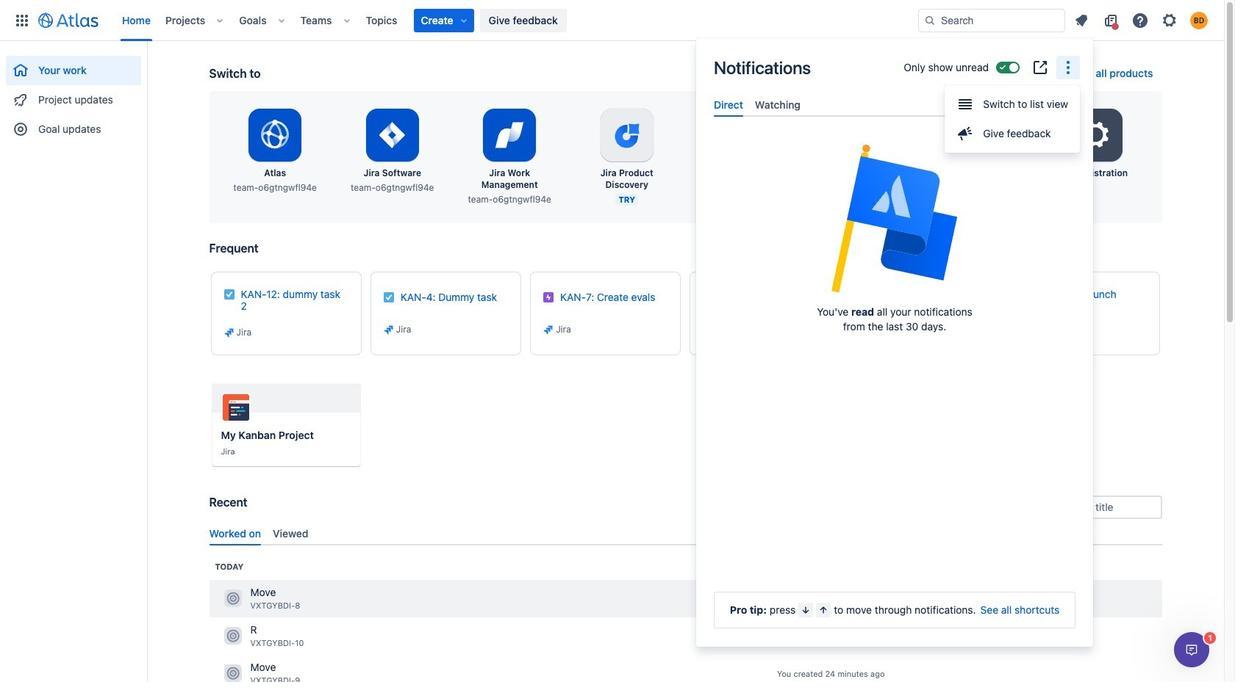 Task type: describe. For each thing, give the bounding box(es) containing it.
help image
[[1131, 11, 1149, 29]]

account image
[[1190, 11, 1208, 29]]

0 horizontal spatial settings image
[[961, 118, 996, 153]]

townsquare image
[[224, 628, 241, 646]]

2 townsquare image from the top
[[224, 666, 241, 683]]

1 vertical spatial tab list
[[203, 522, 1168, 546]]

search image
[[924, 14, 936, 26]]

tab list inside dialog
[[708, 93, 1081, 117]]

1 horizontal spatial group
[[945, 85, 1080, 153]]

Filter by title field
[[1032, 498, 1160, 518]]

0 horizontal spatial dialog
[[696, 38, 1093, 648]]



Task type: vqa. For each thing, say whether or not it's contained in the screenshot.
the Account image
yes



Task type: locate. For each thing, give the bounding box(es) containing it.
arrow down image
[[800, 605, 812, 617]]

notifications image
[[1073, 11, 1090, 29]]

more image
[[1059, 59, 1077, 76]]

2 horizontal spatial settings image
[[1161, 11, 1178, 29]]

1 horizontal spatial dialog
[[1174, 633, 1209, 668]]

settings image
[[1161, 11, 1178, 29], [961, 118, 996, 153], [1078, 118, 1114, 153]]

top element
[[9, 0, 918, 41]]

townsquare image down townsquare icon on the left of the page
[[224, 666, 241, 683]]

None search field
[[918, 8, 1065, 32]]

townsquare image
[[224, 591, 241, 608], [224, 666, 241, 683]]

group
[[6, 41, 141, 148], [945, 85, 1080, 153]]

jira image
[[383, 324, 395, 336], [223, 327, 235, 339], [862, 327, 874, 339], [862, 327, 874, 339]]

1 horizontal spatial settings image
[[1078, 118, 1114, 153]]

0 vertical spatial townsquare image
[[224, 591, 241, 608]]

dialog
[[696, 38, 1093, 648], [1174, 633, 1209, 668]]

jira image
[[383, 324, 395, 336], [543, 324, 554, 336], [543, 324, 554, 336], [223, 327, 235, 339]]

1 vertical spatial townsquare image
[[224, 666, 241, 683]]

tab panel
[[708, 117, 1081, 130]]

tab list
[[708, 93, 1081, 117], [203, 522, 1168, 546]]

arrow up image
[[818, 605, 829, 617]]

1 townsquare image from the top
[[224, 591, 241, 608]]

0 vertical spatial tab list
[[708, 93, 1081, 117]]

heading
[[215, 562, 244, 573]]

open notifications in a new tab image
[[1031, 59, 1049, 76]]

Search field
[[918, 8, 1065, 32]]

switch to... image
[[13, 11, 31, 29]]

townsquare image up townsquare icon on the left of the page
[[224, 591, 241, 608]]

0 horizontal spatial group
[[6, 41, 141, 148]]

banner
[[0, 0, 1224, 41]]



